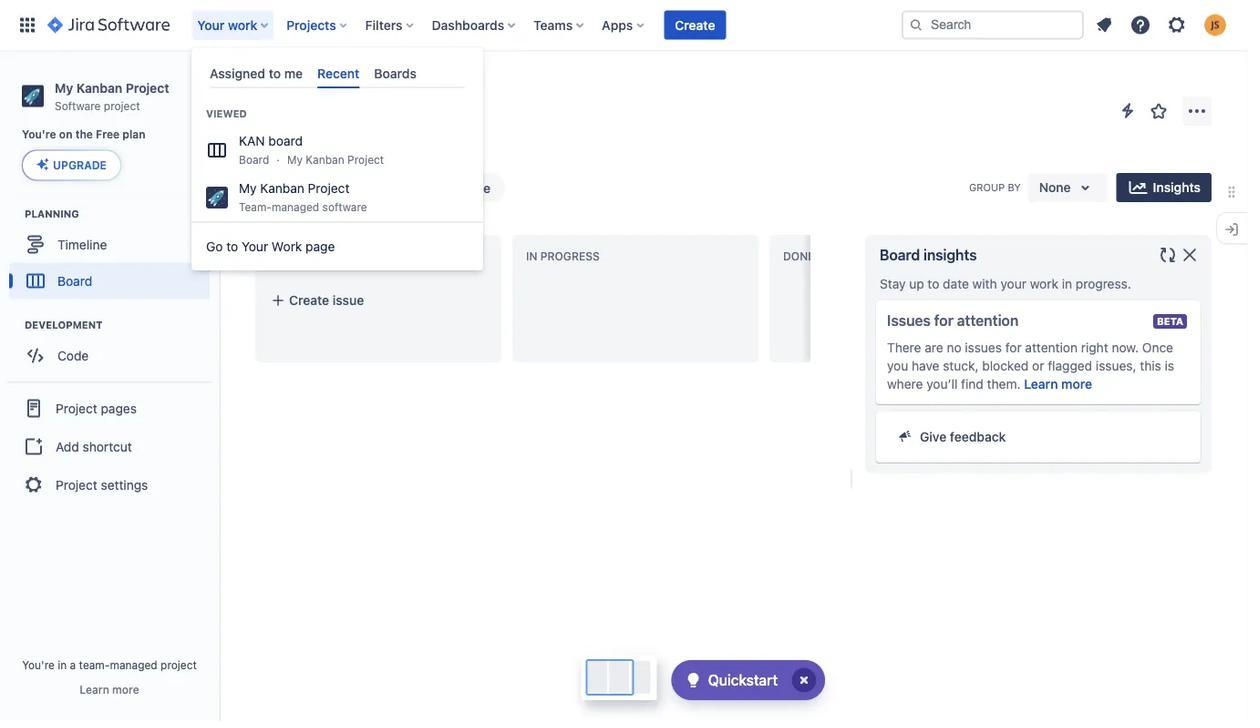 Task type: vqa. For each thing, say whether or not it's contained in the screenshot.
NUMBERED LIST ⌘⇧7 ICON on the left of page
no



Task type: locate. For each thing, give the bounding box(es) containing it.
managed right 'a'
[[110, 659, 157, 672]]

project settings link
[[7, 465, 211, 505]]

team-
[[239, 201, 272, 213]]

in
[[1062, 277, 1072, 292], [58, 659, 67, 672]]

1 you're from the top
[[22, 128, 56, 141]]

1 vertical spatial your
[[242, 239, 268, 255]]

0 horizontal spatial attention
[[957, 312, 1018, 330]]

planning
[[25, 208, 79, 220]]

project right team-
[[160, 659, 197, 672]]

1 vertical spatial learn more
[[80, 684, 139, 696]]

project pages link
[[7, 389, 211, 429]]

star kan board image
[[1148, 100, 1170, 122]]

kanban inside "my kanban project team-managed software"
[[260, 181, 304, 196]]

issues
[[887, 312, 931, 330]]

boards
[[374, 66, 417, 81]]

development image
[[3, 314, 25, 336]]

board inside board link
[[57, 273, 92, 288]]

you're left on
[[22, 128, 56, 141]]

create inside button
[[289, 293, 329, 308]]

board up stay
[[880, 247, 920, 264]]

my
[[325, 76, 343, 91], [55, 80, 73, 95], [287, 153, 303, 166], [239, 181, 257, 196]]

group containing project pages
[[7, 381, 211, 511]]

0 vertical spatial more
[[1061, 377, 1092, 392]]

0 horizontal spatial for
[[934, 312, 953, 330]]

more down flagged
[[1061, 377, 1092, 392]]

banner
[[0, 0, 1248, 51]]

0 vertical spatial to
[[269, 66, 281, 81]]

your left to
[[242, 239, 268, 255]]

projects
[[286, 17, 336, 32], [255, 76, 303, 91]]

learn more button inside board insights dialog
[[1024, 376, 1092, 394]]

work
[[228, 17, 257, 32], [1030, 277, 1058, 292]]

board down recent
[[305, 111, 360, 137]]

1 horizontal spatial your
[[242, 239, 268, 255]]

your profile and settings image
[[1204, 14, 1226, 36]]

notifications image
[[1093, 14, 1115, 36]]

0 horizontal spatial to
[[226, 239, 238, 255]]

1 horizontal spatial learn more button
[[1024, 376, 1092, 394]]

the
[[75, 128, 93, 141]]

page
[[306, 239, 335, 255]]

project inside the my kanban project software project
[[104, 99, 140, 112]]

feedback icon image
[[898, 429, 913, 444]]

1 vertical spatial work
[[1030, 277, 1058, 292]]

my kanban project
[[325, 76, 436, 91], [287, 153, 384, 166]]

2 vertical spatial board
[[57, 273, 92, 288]]

create inside 'button'
[[675, 17, 715, 32]]

Search this board text field
[[257, 171, 341, 204]]

0 vertical spatial create
[[675, 17, 715, 32]]

create left issue
[[289, 293, 329, 308]]

1 horizontal spatial more
[[1061, 377, 1092, 392]]

learn more for the leftmost learn more button
[[80, 684, 139, 696]]

to do
[[269, 250, 304, 263]]

software
[[322, 201, 367, 213]]

create
[[675, 17, 715, 32], [289, 293, 329, 308]]

search image
[[909, 18, 923, 32]]

your work button
[[192, 10, 276, 40]]

1 vertical spatial learn
[[80, 684, 109, 696]]

attention
[[957, 312, 1018, 330], [1025, 340, 1078, 356]]

work up assigned
[[228, 17, 257, 32]]

create for create
[[675, 17, 715, 32]]

0 vertical spatial in
[[1062, 277, 1072, 292]]

add shortcut button
[[7, 429, 211, 465]]

go to your work page
[[206, 239, 335, 255]]

1 vertical spatial to
[[226, 239, 238, 255]]

0 vertical spatial learn more button
[[1024, 376, 1092, 394]]

board inside board insights dialog
[[880, 247, 920, 264]]

assigned to me
[[210, 66, 303, 81]]

in left 'a'
[[58, 659, 67, 672]]

1 horizontal spatial in
[[1062, 277, 1072, 292]]

stay
[[880, 277, 906, 292]]

to left me
[[269, 66, 281, 81]]

learn more button
[[1024, 376, 1092, 394], [80, 683, 139, 697]]

0 horizontal spatial board
[[57, 273, 92, 288]]

2 vertical spatial to
[[928, 277, 939, 292]]

create right "apps" popup button
[[675, 17, 715, 32]]

projects button
[[281, 10, 354, 40]]

you're
[[22, 128, 56, 141], [22, 659, 55, 672]]

0 vertical spatial managed
[[272, 201, 319, 213]]

pages
[[101, 401, 137, 416]]

kanban up software
[[76, 80, 122, 95]]

jira software image
[[47, 14, 170, 36], [47, 14, 170, 36]]

done
[[783, 250, 814, 263]]

to inside board insights dialog
[[928, 277, 939, 292]]

my kanban project team-managed software
[[239, 181, 367, 213]]

group by
[[969, 182, 1021, 193]]

1 vertical spatial board
[[880, 247, 920, 264]]

to right 'go'
[[226, 239, 238, 255]]

kanban up team-
[[260, 181, 304, 196]]

1 horizontal spatial for
[[1005, 340, 1022, 356]]

learn more button down flagged
[[1024, 376, 1092, 394]]

1 horizontal spatial managed
[[272, 201, 319, 213]]

my up software
[[55, 80, 73, 95]]

for
[[934, 312, 953, 330], [1005, 340, 1022, 356]]

my kanban project software project
[[55, 80, 169, 112]]

kanban down filters on the left top of the page
[[347, 76, 391, 91]]

timeline
[[57, 237, 107, 252]]

2 horizontal spatial to
[[928, 277, 939, 292]]

code link
[[9, 338, 210, 374]]

board up team-
[[239, 153, 269, 166]]

teams button
[[528, 10, 591, 40]]

this
[[1140, 359, 1161, 374]]

0 vertical spatial attention
[[957, 312, 1018, 330]]

issues,
[[1096, 359, 1136, 374]]

you're left 'a'
[[22, 659, 55, 672]]

to right up at the top of page
[[928, 277, 939, 292]]

your up assigned
[[197, 17, 225, 32]]

project up plan
[[104, 99, 140, 112]]

you'll
[[926, 377, 958, 392]]

projects up me
[[286, 17, 336, 32]]

0 horizontal spatial board
[[268, 134, 303, 149]]

1 vertical spatial learn more button
[[80, 683, 139, 697]]

to
[[269, 66, 281, 81], [226, 239, 238, 255], [928, 277, 939, 292]]

managed inside "my kanban project team-managed software"
[[272, 201, 319, 213]]

my kanban project down filters on the left top of the page
[[325, 76, 436, 91]]

project
[[394, 76, 436, 91], [126, 80, 169, 95], [347, 153, 384, 166], [308, 181, 350, 196], [56, 401, 97, 416], [56, 478, 97, 493]]

learn down team-
[[80, 684, 109, 696]]

project inside "my kanban project team-managed software"
[[308, 181, 350, 196]]

create for create issue
[[289, 293, 329, 308]]

0 vertical spatial for
[[934, 312, 953, 330]]

insights
[[1153, 180, 1201, 195]]

work right 'your' on the right top of the page
[[1030, 277, 1058, 292]]

kanban up search this board text field
[[306, 153, 344, 166]]

more image
[[1186, 100, 1208, 122]]

give feedback
[[920, 430, 1006, 445]]

learn inside board insights dialog
[[1024, 377, 1058, 392]]

1 horizontal spatial learn more
[[1024, 377, 1092, 392]]

you're for you're in a team-managed project
[[22, 659, 55, 672]]

for up blocked
[[1005, 340, 1022, 356]]

0 horizontal spatial project
[[104, 99, 140, 112]]

1 horizontal spatial project
[[160, 659, 197, 672]]

1 vertical spatial projects
[[255, 76, 303, 91]]

kan board
[[257, 111, 360, 137], [239, 134, 303, 149]]

0 vertical spatial your
[[197, 17, 225, 32]]

give feedback button
[[887, 423, 1190, 452]]

add shortcut
[[56, 439, 132, 454]]

0 horizontal spatial managed
[[110, 659, 157, 672]]

development group
[[9, 318, 218, 380]]

board down timeline
[[57, 273, 92, 288]]

find
[[961, 377, 983, 392]]

blocked
[[982, 359, 1029, 374]]

my kanban project up search this board text field
[[287, 153, 384, 166]]

learn more button down you're in a team-managed project
[[80, 683, 139, 697]]

1 horizontal spatial attention
[[1025, 340, 1078, 356]]

0 vertical spatial learn
[[1024, 377, 1058, 392]]

1 vertical spatial managed
[[110, 659, 157, 672]]

0 vertical spatial learn more
[[1024, 377, 1092, 392]]

help image
[[1129, 14, 1151, 36]]

0 vertical spatial projects
[[286, 17, 336, 32]]

your work
[[197, 17, 257, 32]]

board up search this board text field
[[268, 134, 303, 149]]

1 horizontal spatial work
[[1030, 277, 1058, 292]]

group
[[969, 182, 1005, 193]]

banner containing your work
[[0, 0, 1248, 51]]

managed up work
[[272, 201, 319, 213]]

give
[[920, 430, 946, 445]]

0 horizontal spatial your
[[197, 17, 225, 32]]

1 vertical spatial in
[[58, 659, 67, 672]]

tab list containing assigned to me
[[202, 58, 472, 89]]

my up team-
[[239, 181, 257, 196]]

1 vertical spatial create
[[289, 293, 329, 308]]

0 vertical spatial work
[[228, 17, 257, 32]]

learn down or
[[1024, 377, 1058, 392]]

learn more inside board insights dialog
[[1024, 377, 1092, 392]]

software
[[55, 99, 101, 112]]

0 horizontal spatial learn more
[[80, 684, 139, 696]]

1 horizontal spatial learn
[[1024, 377, 1058, 392]]

in left progress. at the top of the page
[[1062, 277, 1072, 292]]

go
[[206, 239, 223, 255]]

kan
[[257, 111, 301, 137], [239, 134, 265, 149]]

2 horizontal spatial board
[[880, 247, 920, 264]]

project settings
[[56, 478, 148, 493]]

settings image
[[1166, 14, 1188, 36]]

my right me
[[325, 76, 343, 91]]

tab list
[[202, 58, 472, 89]]

more
[[1061, 377, 1092, 392], [112, 684, 139, 696]]

0 vertical spatial board
[[239, 153, 269, 166]]

0 horizontal spatial learn
[[80, 684, 109, 696]]

0 horizontal spatial learn more button
[[80, 683, 139, 697]]

your
[[1000, 277, 1026, 292]]

projects inside projects popup button
[[286, 17, 336, 32]]

1 vertical spatial attention
[[1025, 340, 1078, 356]]

0 vertical spatial you're
[[22, 128, 56, 141]]

for up "are"
[[934, 312, 953, 330]]

project
[[104, 99, 140, 112], [160, 659, 197, 672]]

to for assigned
[[269, 66, 281, 81]]

learn more down flagged
[[1024, 377, 1092, 392]]

projects left recent
[[255, 76, 303, 91]]

check image
[[682, 670, 704, 692]]

kan board down projects link
[[257, 111, 360, 137]]

filters button
[[360, 10, 421, 40]]

my inside "my kanban project team-managed software"
[[239, 181, 257, 196]]

now.
[[1112, 340, 1139, 356]]

attention up or
[[1025, 340, 1078, 356]]

board
[[239, 153, 269, 166], [880, 247, 920, 264], [57, 273, 92, 288]]

there
[[887, 340, 921, 356]]

to for go
[[226, 239, 238, 255]]

0 horizontal spatial work
[[228, 17, 257, 32]]

1 vertical spatial more
[[112, 684, 139, 696]]

1 horizontal spatial create
[[675, 17, 715, 32]]

1 vertical spatial for
[[1005, 340, 1022, 356]]

learn more down you're in a team-managed project
[[80, 684, 139, 696]]

1 horizontal spatial to
[[269, 66, 281, 81]]

shortcut
[[83, 439, 132, 454]]

group
[[7, 381, 211, 511]]

more down you're in a team-managed project
[[112, 684, 139, 696]]

project inside the my kanban project software project
[[126, 80, 169, 95]]

attention up issues
[[957, 312, 1018, 330]]

0 horizontal spatial create
[[289, 293, 329, 308]]

2 you're from the top
[[22, 659, 55, 672]]

project pages
[[56, 401, 137, 416]]

1 vertical spatial you're
[[22, 659, 55, 672]]

0 vertical spatial project
[[104, 99, 140, 112]]



Task type: describe. For each thing, give the bounding box(es) containing it.
free
[[96, 128, 120, 141]]

teams
[[533, 17, 573, 32]]

assigned
[[210, 66, 265, 81]]

none button
[[1028, 173, 1107, 202]]

development
[[25, 319, 103, 331]]

flagged
[[1048, 359, 1092, 374]]

create issue
[[289, 293, 364, 308]]

for inside there are no issues for attention right now. once you have stuck, blocked or flagged issues, this is where you'll find them.
[[1005, 340, 1022, 356]]

learn for the leftmost learn more button
[[80, 684, 109, 696]]

close insights panel image
[[1179, 244, 1201, 266]]

no
[[947, 340, 961, 356]]

you're in a team-managed project
[[22, 659, 197, 672]]

0 horizontal spatial more
[[112, 684, 139, 696]]

add
[[56, 439, 79, 454]]

in
[[526, 250, 537, 263]]

dashboards button
[[426, 10, 522, 40]]

kanban inside the my kanban project software project
[[76, 80, 122, 95]]

stay up to date with your work in progress.
[[880, 277, 1131, 292]]

0 vertical spatial my kanban project
[[325, 76, 436, 91]]

you're for you're on the free plan
[[22, 128, 56, 141]]

do
[[287, 250, 304, 263]]

create button
[[664, 10, 726, 40]]

feedback
[[950, 430, 1006, 445]]

is
[[1165, 359, 1174, 374]]

up
[[909, 277, 924, 292]]

date
[[943, 277, 969, 292]]

viewed
[[206, 108, 247, 120]]

kan board down viewed
[[239, 134, 303, 149]]

managed for project
[[272, 201, 319, 213]]

board insights
[[880, 247, 977, 264]]

code
[[57, 348, 89, 363]]

1 horizontal spatial board
[[305, 111, 360, 137]]

you're on the free plan
[[22, 128, 145, 141]]

my inside the my kanban project software project
[[55, 80, 73, 95]]

planning group
[[9, 206, 218, 305]]

0 horizontal spatial in
[[58, 659, 67, 672]]

Search field
[[902, 10, 1084, 40]]

kan down projects link
[[257, 111, 301, 137]]

to
[[269, 250, 284, 263]]

stuck,
[[943, 359, 979, 374]]

progress
[[540, 250, 600, 263]]

more inside board insights dialog
[[1061, 377, 1092, 392]]

my inside my kanban project 'link'
[[325, 76, 343, 91]]

issues
[[965, 340, 1002, 356]]

refresh insights panel image
[[1157, 244, 1179, 266]]

there are no issues for attention right now. once you have stuck, blocked or flagged issues, this is where you'll find them.
[[887, 340, 1174, 392]]

managed for a
[[110, 659, 157, 672]]

them.
[[987, 377, 1021, 392]]

me
[[284, 66, 303, 81]]

work inside your work dropdown button
[[228, 17, 257, 32]]

apps button
[[596, 10, 651, 40]]

kan down viewed
[[239, 134, 265, 149]]

on
[[59, 128, 72, 141]]

or
[[1032, 359, 1044, 374]]

none
[[1039, 180, 1071, 195]]

projects for projects link
[[255, 76, 303, 91]]

team-
[[79, 659, 110, 672]]

have
[[912, 359, 939, 374]]

with
[[972, 277, 997, 292]]

apps
[[602, 17, 633, 32]]

insights
[[923, 247, 977, 264]]

learn more for learn more button in the board insights dialog
[[1024, 377, 1092, 392]]

quickstart
[[708, 672, 778, 690]]

1 horizontal spatial board
[[239, 153, 269, 166]]

you
[[887, 359, 908, 374]]

a
[[70, 659, 76, 672]]

plan
[[122, 128, 145, 141]]

kanban inside 'link'
[[347, 76, 391, 91]]

timeline link
[[9, 226, 210, 263]]

insights image
[[1127, 177, 1149, 199]]

quickstart button
[[672, 661, 825, 701]]

planning image
[[3, 203, 25, 225]]

dismiss quickstart image
[[789, 666, 819, 696]]

progress.
[[1076, 277, 1131, 292]]

upgrade button
[[23, 151, 120, 180]]

projects link
[[255, 73, 303, 95]]

appswitcher icon image
[[16, 14, 38, 36]]

recent
[[317, 66, 359, 81]]

issues for attention
[[887, 312, 1018, 330]]

filters
[[365, 17, 403, 32]]

are
[[925, 340, 943, 356]]

work inside board insights dialog
[[1030, 277, 1058, 292]]

attention inside there are no issues for attention right now. once you have stuck, blocked or flagged issues, this is where you'll find them.
[[1025, 340, 1078, 356]]

upgrade
[[53, 159, 107, 172]]

learn for learn more button in the board insights dialog
[[1024, 377, 1058, 392]]

board insights dialog
[[865, 235, 1212, 474]]

1 vertical spatial project
[[160, 659, 197, 672]]

go to your work page link
[[191, 229, 483, 265]]

beta
[[1157, 316, 1183, 328]]

primary element
[[11, 0, 902, 51]]

where
[[887, 377, 923, 392]]

dashboards
[[432, 17, 504, 32]]

invite button
[[419, 171, 507, 204]]

my up search this board text field
[[287, 153, 303, 166]]

automations menu button icon image
[[1117, 100, 1139, 122]]

insights button
[[1116, 173, 1212, 202]]

create issue button
[[260, 284, 497, 317]]

invite
[[458, 180, 491, 195]]

in inside dialog
[[1062, 277, 1072, 292]]

project inside 'link'
[[394, 76, 436, 91]]

issue
[[333, 293, 364, 308]]

your inside dropdown button
[[197, 17, 225, 32]]

projects for projects popup button
[[286, 17, 336, 32]]

my kanban project link
[[325, 73, 436, 95]]

in progress
[[526, 250, 600, 263]]

work
[[272, 239, 302, 255]]

settings
[[101, 478, 148, 493]]

1 vertical spatial my kanban project
[[287, 153, 384, 166]]



